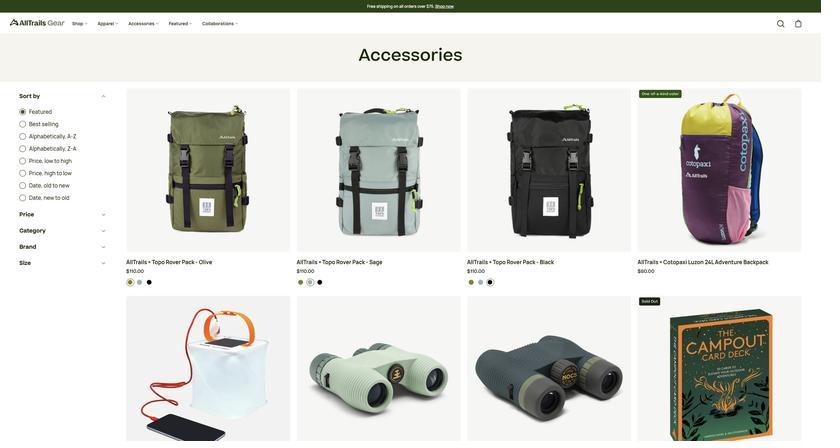 Task type: vqa. For each thing, say whether or not it's contained in the screenshot.
first option group from right
yes



Task type: locate. For each thing, give the bounding box(es) containing it.
1 horizontal spatial topo
[[323, 259, 335, 266]]

$110.00 link down alltrails × topo rover pack - olive link
[[126, 269, 290, 276]]

date, up date, new to old
[[29, 182, 43, 189]]

1 horizontal spatial toggle plus image
[[115, 21, 119, 25]]

- inside "alltrails × topo rover pack - sage $110.00"
[[366, 259, 368, 266]]

black image down "alltrails × topo rover pack - sage $110.00"
[[317, 280, 322, 285]]

0 horizontal spatial black radio
[[145, 279, 153, 287]]

3 alltrails from the left
[[467, 259, 488, 266]]

alltrails × cotopaxi luzon 24l adventure backpack link
[[638, 259, 802, 267]]

0 horizontal spatial toggle plus image
[[155, 21, 159, 25]]

$110.00
[[126, 269, 144, 275], [297, 269, 314, 275], [467, 269, 485, 275]]

accessories
[[129, 21, 155, 27], [359, 44, 463, 68]]

alltrails
[[126, 259, 147, 266], [297, 259, 318, 266], [467, 259, 488, 266], [638, 259, 659, 266]]

1 horizontal spatial featured
[[169, 21, 189, 27]]

2 price, from the top
[[29, 170, 43, 177]]

to for high
[[57, 170, 62, 177]]

1 horizontal spatial new
[[59, 182, 70, 189]]

2 × from the left
[[319, 259, 321, 266]]

topo
[[152, 259, 165, 266], [323, 259, 335, 266], [493, 259, 506, 266]]

shop right the $75.
[[435, 3, 445, 9]]

1 horizontal spatial black radio
[[487, 279, 494, 287]]

2 toggle plus image from the left
[[115, 21, 119, 25]]

$110.00 inside alltrails × topo rover pack - olive $110.00
[[126, 269, 144, 275]]

topo for alltrails × topo rover pack - sage
[[323, 259, 335, 266]]

0 horizontal spatial $110.00
[[126, 269, 144, 275]]

- for sage
[[366, 259, 368, 266]]

price
[[19, 211, 34, 219]]

0 horizontal spatial black image
[[317, 280, 322, 285]]

black image inside radio
[[317, 280, 322, 285]]

olive image
[[298, 280, 303, 285], [469, 280, 474, 285]]

×
[[148, 259, 151, 266], [319, 259, 321, 266], [489, 259, 492, 266], [660, 259, 663, 266]]

to for new
[[55, 194, 61, 202]]

alltrails × topo rover pack - sage link
[[297, 259, 461, 267]]

1 horizontal spatial sage image
[[308, 280, 313, 285]]

brand
[[19, 243, 36, 251]]

2 horizontal spatial sage image
[[478, 280, 483, 285]]

3 $110.00 link from the left
[[467, 269, 631, 276]]

0 horizontal spatial pack
[[182, 259, 195, 266]]

toggle plus image
[[84, 21, 88, 25], [115, 21, 119, 25]]

0 horizontal spatial sage image
[[137, 280, 142, 285]]

option group down alltrails × topo rover pack - sage link
[[297, 279, 461, 287]]

price, up price, high to low
[[29, 158, 43, 165]]

topo inside "alltrails × topo rover pack - sage $110.00"
[[323, 259, 335, 266]]

rover inside alltrails × topo rover pack - olive $110.00
[[166, 259, 181, 266]]

1 vertical spatial new
[[44, 194, 54, 202]]

1 toggle plus image from the left
[[155, 21, 159, 25]]

1 vertical spatial date,
[[29, 194, 43, 202]]

alltrails inside "alltrails × topo rover pack - sage $110.00"
[[297, 259, 318, 266]]

1 horizontal spatial high
[[61, 158, 72, 165]]

2 horizontal spatial $110.00
[[467, 269, 485, 275]]

3 sage image from the left
[[478, 280, 483, 285]]

1 olive radio from the left
[[126, 279, 134, 287]]

to
[[54, 158, 60, 165], [57, 170, 62, 177], [53, 182, 58, 189], [55, 194, 61, 202]]

3 topo from the left
[[493, 259, 506, 266]]

0 horizontal spatial -
[[196, 259, 198, 266]]

0 horizontal spatial $110.00 link
[[126, 269, 290, 276]]

backpack
[[744, 259, 769, 266]]

accessories inside accessories link
[[129, 21, 155, 27]]

- left black
[[537, 259, 539, 266]]

Olive radio
[[126, 279, 134, 287], [297, 279, 305, 287], [468, 279, 475, 287]]

high
[[61, 158, 72, 165], [44, 170, 56, 177]]

2 olive radio from the left
[[297, 279, 305, 287]]

$110.00 link down alltrails × topo rover pack - black link
[[467, 269, 631, 276]]

1 black image from the left
[[317, 280, 322, 285]]

0 vertical spatial old
[[44, 182, 51, 189]]

option group
[[126, 279, 291, 287], [297, 279, 461, 287], [468, 279, 632, 287]]

alphabetically, for alphabetically, z-a
[[29, 145, 66, 152]]

shop
[[435, 3, 445, 9], [72, 21, 84, 27]]

2 $110.00 link from the left
[[297, 269, 461, 276]]

olive image for alltrails × topo rover pack - black
[[469, 280, 474, 285]]

alltrails inside alltrails × topo rover pack - black $110.00
[[467, 259, 488, 266]]

topo inside alltrails × topo rover pack - olive $110.00
[[152, 259, 165, 266]]

new down date, old to new
[[44, 194, 54, 202]]

2 horizontal spatial option group
[[468, 279, 632, 287]]

1 horizontal spatial -
[[366, 259, 368, 266]]

toggle plus image for shop
[[84, 21, 88, 25]]

4 × from the left
[[660, 259, 663, 266]]

1 alphabetically, from the top
[[29, 133, 66, 140]]

$110.00 link for alltrails × topo rover pack - black
[[467, 269, 631, 276]]

featured
[[169, 21, 189, 27], [29, 108, 52, 115]]

0 horizontal spatial option group
[[126, 279, 291, 287]]

1 horizontal spatial option group
[[297, 279, 461, 287]]

3 option group from the left
[[468, 279, 632, 287]]

Black radio
[[145, 279, 153, 287], [487, 279, 494, 287]]

black radio for alltrails × topo rover pack - olive
[[145, 279, 153, 287]]

1 option group from the left
[[126, 279, 291, 287]]

old up date, new to old
[[44, 182, 51, 189]]

3 sage radio from the left
[[477, 279, 485, 287]]

2 alphabetically, from the top
[[29, 145, 66, 152]]

2 option group from the left
[[297, 279, 461, 287]]

1 horizontal spatial accessories
[[359, 44, 463, 68]]

option group down alltrails × topo rover pack - black link
[[468, 279, 632, 287]]

pack left black
[[523, 259, 536, 266]]

2 date, from the top
[[29, 194, 43, 202]]

1 vertical spatial price,
[[29, 170, 43, 177]]

price button
[[19, 207, 107, 223]]

to down price, high to low
[[53, 182, 58, 189]]

z
[[73, 133, 76, 140]]

1 topo from the left
[[152, 259, 165, 266]]

pack
[[182, 259, 195, 266], [353, 259, 365, 266], [523, 259, 536, 266]]

0 vertical spatial accessories
[[129, 21, 155, 27]]

1 vertical spatial low
[[63, 170, 72, 177]]

black image for alltrails × topo rover pack - sage
[[317, 280, 322, 285]]

0 horizontal spatial olive image
[[298, 280, 303, 285]]

2 horizontal spatial olive radio
[[468, 279, 475, 287]]

pack inside alltrails × topo rover pack - olive $110.00
[[182, 259, 195, 266]]

topo inside alltrails × topo rover pack - black $110.00
[[493, 259, 506, 266]]

1 olive image from the left
[[298, 280, 303, 285]]

-
[[196, 259, 198, 266], [366, 259, 368, 266], [537, 259, 539, 266]]

black radio for alltrails × topo rover pack - black
[[487, 279, 494, 287]]

$110.00 link down alltrails × topo rover pack - sage link
[[297, 269, 461, 276]]

2 sage image from the left
[[308, 280, 313, 285]]

toggle plus image inside apparel link
[[115, 21, 119, 25]]

1 vertical spatial old
[[62, 194, 70, 202]]

0 horizontal spatial shop
[[72, 21, 84, 27]]

old up price dropdown button
[[62, 194, 70, 202]]

option group for black
[[468, 279, 632, 287]]

sage image for alltrails × topo rover pack - sage
[[308, 280, 313, 285]]

old
[[44, 182, 51, 189], [62, 194, 70, 202]]

1 horizontal spatial rover
[[336, 259, 351, 266]]

toggle plus image left accessories link at the left of page
[[115, 21, 119, 25]]

brand button
[[19, 239, 107, 255]]

0 horizontal spatial topo
[[152, 259, 165, 266]]

$75.
[[427, 3, 435, 9]]

1 $110.00 from the left
[[126, 269, 144, 275]]

alltrails for alltrails × topo rover pack - olive
[[126, 259, 147, 266]]

- inside alltrails × topo rover pack - olive $110.00
[[196, 259, 198, 266]]

1 horizontal spatial olive image
[[469, 280, 474, 285]]

2 - from the left
[[366, 259, 368, 266]]

low
[[44, 158, 53, 165], [63, 170, 72, 177]]

0 vertical spatial featured
[[169, 21, 189, 27]]

olive
[[199, 259, 212, 266]]

2 pack from the left
[[353, 259, 365, 266]]

2 horizontal spatial toggle plus image
[[235, 21, 239, 25]]

$110.00 link
[[126, 269, 290, 276], [297, 269, 461, 276], [467, 269, 631, 276]]

2 toggle plus image from the left
[[189, 21, 193, 25]]

1 sage radio from the left
[[136, 279, 144, 287]]

topo for alltrails × topo rover pack - black
[[493, 259, 506, 266]]

1 vertical spatial alphabetically,
[[29, 145, 66, 152]]

24l
[[705, 259, 714, 266]]

1 horizontal spatial olive radio
[[297, 279, 305, 287]]

selling
[[42, 121, 58, 128]]

0 vertical spatial new
[[59, 182, 70, 189]]

Sage radio
[[136, 279, 144, 287], [307, 279, 314, 287], [477, 279, 485, 287]]

low down price, low to high
[[63, 170, 72, 177]]

high down z-
[[61, 158, 72, 165]]

alltrails × topo rover pack - olive link
[[126, 259, 290, 267]]

alphabetically,
[[29, 133, 66, 140], [29, 145, 66, 152]]

0 horizontal spatial rover
[[166, 259, 181, 266]]

pack inside alltrails × topo rover pack - black $110.00
[[523, 259, 536, 266]]

0 vertical spatial low
[[44, 158, 53, 165]]

2 topo from the left
[[323, 259, 335, 266]]

alltrails × topo rover pack - black link
[[467, 259, 631, 267]]

3 toggle plus image from the left
[[235, 21, 239, 25]]

price, up date, old to new
[[29, 170, 43, 177]]

0 vertical spatial date,
[[29, 182, 43, 189]]

1 vertical spatial featured
[[29, 108, 52, 115]]

date, down date, old to new
[[29, 194, 43, 202]]

× inside alltrails × topo rover pack - black $110.00
[[489, 259, 492, 266]]

1 black radio from the left
[[145, 279, 153, 287]]

topo for alltrails × topo rover pack - olive
[[152, 259, 165, 266]]

1 horizontal spatial black image
[[488, 280, 493, 285]]

3 - from the left
[[537, 259, 539, 266]]

× inside "alltrails × topo rover pack - sage $110.00"
[[319, 259, 321, 266]]

2 horizontal spatial topo
[[493, 259, 506, 266]]

1 date, from the top
[[29, 182, 43, 189]]

0 vertical spatial alphabetically,
[[29, 133, 66, 140]]

3 pack from the left
[[523, 259, 536, 266]]

0 horizontal spatial olive radio
[[126, 279, 134, 287]]

toggle plus image left apparel
[[84, 21, 88, 25]]

apparel link
[[93, 16, 124, 32]]

adventure
[[715, 259, 743, 266]]

- inside alltrails × topo rover pack - black $110.00
[[537, 259, 539, 266]]

accessories link
[[124, 16, 164, 32]]

toggle plus image
[[155, 21, 159, 25], [189, 21, 193, 25], [235, 21, 239, 25]]

black radio right olive icon
[[145, 279, 153, 287]]

pack left olive
[[182, 259, 195, 266]]

1 $110.00 link from the left
[[126, 269, 290, 276]]

$110.00 inside "alltrails × topo rover pack - sage $110.00"
[[297, 269, 314, 275]]

low up price, high to low
[[44, 158, 53, 165]]

z-
[[67, 145, 73, 152]]

free
[[367, 3, 376, 9]]

2 horizontal spatial $110.00 link
[[467, 269, 631, 276]]

alltrails inside alltrails × topo rover pack - olive $110.00
[[126, 259, 147, 266]]

1 pack from the left
[[182, 259, 195, 266]]

2 alltrails from the left
[[297, 259, 318, 266]]

2 black image from the left
[[488, 280, 493, 285]]

0 horizontal spatial toggle plus image
[[84, 21, 88, 25]]

1 price, from the top
[[29, 158, 43, 165]]

1 toggle plus image from the left
[[84, 21, 88, 25]]

0 horizontal spatial sage radio
[[136, 279, 144, 287]]

3 rover from the left
[[507, 259, 522, 266]]

toggle plus image inside accessories link
[[155, 21, 159, 25]]

1 rover from the left
[[166, 259, 181, 266]]

shop left apparel
[[72, 21, 84, 27]]

1 horizontal spatial pack
[[353, 259, 365, 266]]

new down price, high to low
[[59, 182, 70, 189]]

2 horizontal spatial rover
[[507, 259, 522, 266]]

pack left sage
[[353, 259, 365, 266]]

1 horizontal spatial $110.00
[[297, 269, 314, 275]]

3 $110.00 from the left
[[467, 269, 485, 275]]

2 black radio from the left
[[487, 279, 494, 287]]

1 horizontal spatial shop
[[435, 3, 445, 9]]

1 sage image from the left
[[137, 280, 142, 285]]

cotopaxi
[[664, 259, 687, 266]]

toggle plus image inside collaborations link
[[235, 21, 239, 25]]

sage image for alltrails × topo rover pack - black
[[478, 280, 483, 285]]

to down alphabetically, z-a
[[54, 158, 60, 165]]

to down price, low to high
[[57, 170, 62, 177]]

sage image
[[137, 280, 142, 285], [308, 280, 313, 285], [478, 280, 483, 285]]

alphabetically, up price, low to high
[[29, 145, 66, 152]]

black image down alltrails × topo rover pack - black $110.00
[[488, 280, 493, 285]]

option group down alltrails × topo rover pack - olive link
[[126, 279, 291, 287]]

black image
[[147, 280, 152, 285]]

black image
[[317, 280, 322, 285], [488, 280, 493, 285]]

sage
[[369, 259, 383, 266]]

new
[[59, 182, 70, 189], [44, 194, 54, 202]]

1 horizontal spatial sage radio
[[307, 279, 314, 287]]

sage radio for alltrails × topo rover pack - olive
[[136, 279, 144, 287]]

2 sage radio from the left
[[307, 279, 314, 287]]

- left olive
[[196, 259, 198, 266]]

rover inside "alltrails × topo rover pack - sage $110.00"
[[336, 259, 351, 266]]

× inside alltrails × cotopaxi luzon 24l adventure backpack $80.00
[[660, 259, 663, 266]]

2 rover from the left
[[336, 259, 351, 266]]

1 - from the left
[[196, 259, 198, 266]]

2 horizontal spatial -
[[537, 259, 539, 266]]

alltrails × topo rover pack - olive $110.00
[[126, 259, 212, 275]]

0 vertical spatial price,
[[29, 158, 43, 165]]

black radio down alltrails × topo rover pack - black $110.00
[[487, 279, 494, 287]]

category
[[19, 227, 46, 235]]

2 horizontal spatial sage radio
[[477, 279, 485, 287]]

shop now link
[[435, 3, 454, 9]]

alltrails for alltrails × topo rover pack - black
[[467, 259, 488, 266]]

shipping
[[377, 3, 393, 9]]

date,
[[29, 182, 43, 189], [29, 194, 43, 202]]

× for alltrails × topo rover pack - sage
[[319, 259, 321, 266]]

0 horizontal spatial accessories
[[129, 21, 155, 27]]

3 olive radio from the left
[[468, 279, 475, 287]]

price,
[[29, 158, 43, 165], [29, 170, 43, 177]]

price, low to high
[[29, 158, 72, 165]]

toggle plus image inside shop link
[[84, 21, 88, 25]]

alphabetically, down selling on the top left of the page
[[29, 133, 66, 140]]

× inside alltrails × topo rover pack - olive $110.00
[[148, 259, 151, 266]]

1 horizontal spatial $110.00 link
[[297, 269, 461, 276]]

× for alltrails × cotopaxi luzon 24l adventure backpack
[[660, 259, 663, 266]]

2 $110.00 from the left
[[297, 269, 314, 275]]

1 horizontal spatial toggle plus image
[[189, 21, 193, 25]]

$110.00 for alltrails × topo rover pack - sage
[[297, 269, 314, 275]]

toggle plus image for apparel
[[115, 21, 119, 25]]

$80.00 link
[[638, 269, 802, 276]]

4 alltrails from the left
[[638, 259, 659, 266]]

1 alltrails from the left
[[126, 259, 147, 266]]

1 vertical spatial high
[[44, 170, 56, 177]]

1 × from the left
[[148, 259, 151, 266]]

2 horizontal spatial pack
[[523, 259, 536, 266]]

pack inside "alltrails × topo rover pack - sage $110.00"
[[353, 259, 365, 266]]

2 olive image from the left
[[469, 280, 474, 285]]

alphabetically, for alphabetically, a-z
[[29, 133, 66, 140]]

$110.00 inside alltrails × topo rover pack - black $110.00
[[467, 269, 485, 275]]

$110.00 link for alltrails × topo rover pack - sage
[[297, 269, 461, 276]]

- left sage
[[366, 259, 368, 266]]

date, old to new
[[29, 182, 70, 189]]

rover
[[166, 259, 181, 266], [336, 259, 351, 266], [507, 259, 522, 266]]

toggle plus image inside featured link
[[189, 21, 193, 25]]

high down price, low to high
[[44, 170, 56, 177]]

rover inside alltrails × topo rover pack - black $110.00
[[507, 259, 522, 266]]

olive image
[[128, 280, 133, 285]]

sage radio for alltrails × topo rover pack - black
[[477, 279, 485, 287]]

to for low
[[54, 158, 60, 165]]

alltrails inside alltrails × cotopaxi luzon 24l adventure backpack $80.00
[[638, 259, 659, 266]]

3 × from the left
[[489, 259, 492, 266]]

to down date, old to new
[[55, 194, 61, 202]]



Task type: describe. For each thing, give the bounding box(es) containing it.
toggle plus image for collaborations
[[235, 21, 239, 25]]

luzon
[[688, 259, 704, 266]]

to for old
[[53, 182, 58, 189]]

featured link
[[164, 16, 198, 32]]

sage radio for alltrails × topo rover pack - sage
[[307, 279, 314, 287]]

× for alltrails × topo rover pack - olive
[[148, 259, 151, 266]]

1 vertical spatial accessories
[[359, 44, 463, 68]]

Black radio
[[316, 279, 324, 287]]

rover for sage
[[336, 259, 351, 266]]

1 horizontal spatial old
[[62, 194, 70, 202]]

now
[[446, 3, 454, 9]]

pack for olive
[[182, 259, 195, 266]]

date, new to old
[[29, 194, 70, 202]]

olive image for alltrails × topo rover pack - sage
[[298, 280, 303, 285]]

toggle plus image for accessories
[[155, 21, 159, 25]]

1 vertical spatial shop
[[72, 21, 84, 27]]

olive radio for alltrails × topo rover pack - olive
[[126, 279, 134, 287]]

alphabetically, a-z
[[29, 133, 76, 140]]

a
[[73, 145, 76, 152]]

sort
[[19, 92, 32, 100]]

0 horizontal spatial high
[[44, 170, 56, 177]]

alltrails × topo rover pack - black $110.00
[[467, 259, 554, 275]]

$110.00 for alltrails × topo rover pack - olive
[[126, 269, 144, 275]]

date, for date, new to old
[[29, 194, 43, 202]]

by
[[33, 92, 40, 100]]

sort by
[[19, 92, 40, 100]]

rover for black
[[507, 259, 522, 266]]

best selling
[[29, 121, 58, 128]]

orders
[[405, 3, 417, 9]]

option group for olive
[[126, 279, 291, 287]]

pack for sage
[[353, 259, 365, 266]]

0 horizontal spatial new
[[44, 194, 54, 202]]

alltrails × topo rover pack - sage $110.00
[[297, 259, 383, 275]]

$80.00
[[638, 269, 655, 275]]

0 horizontal spatial old
[[44, 182, 51, 189]]

alltrails × cotopaxi luzon 24l adventure backpack $80.00
[[638, 259, 769, 275]]

0 horizontal spatial low
[[44, 158, 53, 165]]

black
[[540, 259, 554, 266]]

alltrails for alltrails × cotopaxi luzon 24l adventure backpack
[[638, 259, 659, 266]]

all
[[399, 3, 404, 9]]

shop link
[[67, 16, 93, 32]]

× for alltrails × topo rover pack - black
[[489, 259, 492, 266]]

free shipping on all orders over $75. shop now
[[367, 3, 454, 9]]

0 vertical spatial shop
[[435, 3, 445, 9]]

olive radio for alltrails × topo rover pack - black
[[468, 279, 475, 287]]

rover for olive
[[166, 259, 181, 266]]

over
[[418, 3, 426, 9]]

apparel
[[98, 21, 115, 27]]

$110.00 link for alltrails × topo rover pack - olive
[[126, 269, 290, 276]]

0 horizontal spatial featured
[[29, 108, 52, 115]]

size button
[[19, 255, 107, 272]]

sort by button
[[19, 88, 107, 104]]

category button
[[19, 223, 107, 239]]

option group for sage
[[297, 279, 461, 287]]

- for black
[[537, 259, 539, 266]]

toggle plus image for featured
[[189, 21, 193, 25]]

- for olive
[[196, 259, 198, 266]]

collaborations
[[202, 21, 235, 27]]

size
[[19, 260, 31, 267]]

best
[[29, 121, 41, 128]]

price, for price, low to high
[[29, 158, 43, 165]]

price, high to low
[[29, 170, 72, 177]]

price, for price, high to low
[[29, 170, 43, 177]]

sage image for alltrails × topo rover pack - olive
[[137, 280, 142, 285]]

date, for date, old to new
[[29, 182, 43, 189]]

pack for black
[[523, 259, 536, 266]]

black image for alltrails × topo rover pack - black
[[488, 280, 493, 285]]

alltrails for alltrails × topo rover pack - sage
[[297, 259, 318, 266]]

a-
[[67, 133, 73, 140]]

on
[[394, 3, 399, 9]]

0 vertical spatial high
[[61, 158, 72, 165]]

alphabetically, z-a
[[29, 145, 76, 152]]

olive radio for alltrails × topo rover pack - sage
[[297, 279, 305, 287]]

collaborations link
[[198, 16, 244, 32]]

1 horizontal spatial low
[[63, 170, 72, 177]]

$110.00 for alltrails × topo rover pack - black
[[467, 269, 485, 275]]



